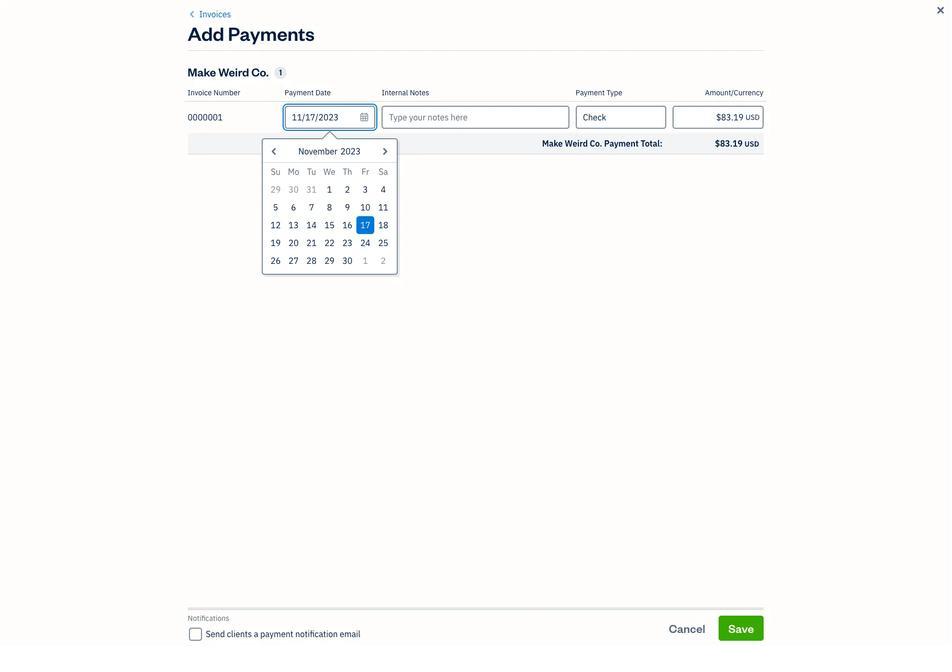 Task type: vqa. For each thing, say whether or not it's contained in the screenshot.
chevronLeft Image
yes



Task type: locate. For each thing, give the bounding box(es) containing it.
internal
[[382, 88, 408, 97]]

1 button down 24
[[357, 252, 375, 270]]

0 vertical spatial 30 button
[[285, 181, 303, 199]]

payment down payment type text field
[[605, 138, 639, 149]]

2 vertical spatial 1
[[363, 256, 368, 266]]

2 button down 25
[[375, 252, 393, 270]]

1 down 24
[[363, 256, 368, 266]]

1 horizontal spatial weird
[[565, 138, 588, 149]]

the
[[451, 108, 474, 128]]

2 down 25
[[381, 256, 386, 266]]

30 for the 30 button to the top
[[289, 184, 299, 195]]

29 button down su
[[267, 181, 285, 199]]

0 vertical spatial 2 button
[[339, 181, 357, 199]]

a
[[366, 178, 371, 188], [254, 629, 259, 640]]

0 horizontal spatial weird
[[219, 64, 249, 79]]

1 horizontal spatial invoices
[[254, 39, 325, 64]]

a left pro
[[366, 178, 371, 188]]

like
[[350, 178, 364, 188]]

23 button
[[339, 234, 357, 252]]

co. for make weird co. payment total:
[[590, 138, 603, 149]]

6 button
[[285, 199, 303, 216]]

29 down su
[[271, 184, 281, 195]]

15 button
[[321, 216, 339, 234]]

19 button
[[267, 234, 285, 252]]

2 left like
[[345, 184, 350, 195]]

1 vertical spatial invoices
[[254, 39, 325, 64]]

18 button
[[375, 216, 393, 234]]

invoice like a pro image
[[335, 137, 371, 173]]

close image
[[936, 4, 947, 17]]

30 right see
[[289, 184, 299, 195]]

make up invoice number
[[188, 64, 216, 79]]

invoice like a pro
[[320, 178, 386, 188]]

0 vertical spatial 30
[[289, 184, 299, 195]]

1 horizontal spatial a
[[366, 178, 371, 188]]

2 horizontal spatial 1
[[363, 256, 368, 266]]

usd up $83.19 usd
[[746, 113, 760, 122]]

0 horizontal spatial 29
[[271, 184, 281, 195]]

su
[[271, 167, 281, 177]]

usd inside $83.19 usd
[[745, 139, 760, 149]]

invoices up add on the top left
[[199, 9, 231, 19]]

31 button
[[303, 181, 321, 199]]

15
[[325, 220, 335, 230]]

1 vertical spatial 30
[[343, 256, 353, 266]]

0 horizontal spatial 1 button
[[321, 181, 339, 199]]

0 vertical spatial weird
[[219, 64, 249, 79]]

1 vertical spatial usd
[[745, 139, 760, 149]]

ever
[[625, 108, 657, 128]]

notes
[[410, 88, 430, 97]]

fr
[[362, 167, 369, 177]]

invoices
[[336, 191, 363, 200]]

0 vertical spatial usd
[[746, 113, 760, 122]]

deleted
[[525, 607, 550, 616]]

1 button up even
[[321, 181, 339, 199]]

invoices up "payment date" on the top left
[[254, 39, 325, 64]]

payment left the type
[[576, 88, 605, 97]]

1 horizontal spatial 30 button
[[339, 252, 357, 270]]

co. down payment type text field
[[590, 138, 603, 149]]

18
[[379, 220, 389, 230]]

1 down the 'payments'
[[280, 68, 282, 78]]

30 down 23
[[343, 256, 353, 266]]

weird down payable on the top of the page
[[565, 138, 588, 149]]

10 button
[[357, 199, 375, 216]]

1 horizontal spatial 1 button
[[357, 252, 375, 270]]

1 vertical spatial 30 button
[[339, 252, 357, 270]]

faster.
[[332, 199, 352, 208]]

1 button
[[321, 181, 339, 199], [357, 252, 375, 270]]

30
[[289, 184, 299, 195], [343, 256, 353, 266]]

payment for payment type
[[576, 88, 605, 97]]

november
[[299, 146, 338, 157]]

amount/currency
[[706, 88, 764, 97]]

grid
[[267, 163, 393, 270]]

0 horizontal spatial make
[[188, 64, 216, 79]]

29
[[271, 184, 281, 195], [325, 256, 335, 266]]

payment date
[[285, 88, 331, 97]]

0 horizontal spatial 30 button
[[285, 181, 303, 199]]

payment for payment date
[[285, 88, 314, 97]]

1 horizontal spatial 1
[[327, 184, 332, 195]]

24
[[361, 238, 371, 248]]

or deleted
[[517, 607, 550, 616]]

a for payment
[[254, 629, 259, 640]]

0 horizontal spatial 29 button
[[267, 181, 285, 199]]

payment left date
[[285, 88, 314, 97]]

0 horizontal spatial co.
[[252, 64, 269, 79]]

1 vertical spatial 1
[[327, 184, 332, 195]]

1 up even
[[327, 184, 332, 195]]

1 vertical spatial co.
[[590, 138, 603, 149]]

save
[[729, 621, 755, 636]]

notification
[[296, 629, 338, 640]]

1 vertical spatial 29 button
[[321, 252, 339, 270]]

1 vertical spatial 1 button
[[357, 252, 375, 270]]

1 vertical spatial make
[[410, 108, 448, 128]]

2 vertical spatial make
[[543, 138, 563, 149]]

make down payable on the top of the page
[[543, 138, 563, 149]]

make down the notes
[[410, 108, 448, 128]]

internal notes
[[382, 88, 430, 97]]

2 button up faster.
[[339, 181, 357, 199]]

payment
[[260, 629, 294, 640]]

24 button
[[357, 234, 375, 252]]

weird
[[219, 64, 249, 79], [565, 138, 588, 149]]

11 button
[[375, 199, 393, 216]]

even
[[314, 199, 330, 208]]

0 vertical spatial co.
[[252, 64, 269, 79]]

invoices
[[199, 9, 231, 19], [254, 39, 325, 64]]

co. for make weird co.
[[252, 64, 269, 79]]

0 vertical spatial 2
[[345, 184, 350, 195]]

1 horizontal spatial make
[[410, 108, 448, 128]]

1 horizontal spatial 2
[[381, 256, 386, 266]]

22
[[325, 238, 335, 248]]

invoice
[[767, 45, 804, 59], [188, 88, 212, 97], [573, 108, 622, 128], [320, 178, 348, 188]]

1 for the right "1" button
[[363, 256, 368, 266]]

0 horizontal spatial invoices
[[199, 9, 231, 19]]

co. down add payments
[[252, 64, 269, 79]]

30 button
[[285, 181, 303, 199], [339, 252, 357, 270]]

13 button
[[285, 216, 303, 234]]

1 horizontal spatial 29
[[325, 256, 335, 266]]

30 button left to on the left
[[285, 181, 303, 199]]

0 horizontal spatial 1
[[280, 68, 282, 78]]

$0 overdue
[[329, 236, 360, 274]]

0 vertical spatial invoices
[[199, 9, 231, 19]]

19
[[271, 238, 281, 248]]

accept credit cards image
[[515, 137, 552, 173]]

make for make weird co.
[[188, 64, 216, 79]]

29 button
[[267, 181, 285, 199], [321, 252, 339, 270]]

invoice down 'we' at left
[[320, 178, 348, 188]]

7
[[309, 202, 314, 213]]

0 horizontal spatial 30
[[289, 184, 299, 195]]

0 vertical spatial 1 button
[[321, 181, 339, 199]]

20 button
[[285, 234, 303, 252]]

10
[[361, 202, 371, 213]]

usd right $83.19
[[745, 139, 760, 149]]

0 vertical spatial 29
[[271, 184, 281, 195]]

and
[[390, 191, 402, 200]]

0 horizontal spatial 2
[[345, 184, 350, 195]]

a right clients
[[254, 629, 259, 640]]

Type your notes here text field
[[382, 106, 570, 129]]

more
[[374, 199, 391, 208]]

27 button
[[285, 252, 303, 270]]

1 horizontal spatial 30
[[343, 256, 353, 266]]

payment
[[285, 88, 314, 97], [576, 88, 605, 97], [605, 138, 639, 149]]

weird up number on the top left of page
[[219, 64, 249, 79]]

2 horizontal spatial make
[[543, 138, 563, 149]]

0 vertical spatial make
[[188, 64, 216, 79]]

30 for bottom the 30 button
[[343, 256, 353, 266]]

0 vertical spatial 29 button
[[267, 181, 285, 199]]

0 vertical spatial a
[[366, 178, 371, 188]]

make
[[188, 64, 216, 79], [410, 108, 448, 128], [543, 138, 563, 149]]

30 button down 23
[[339, 252, 357, 270]]

cancel button
[[660, 616, 715, 641]]

date
[[316, 88, 331, 97]]

usd
[[746, 113, 760, 122], [745, 139, 760, 149]]

Date in MM/DD/YYYY format text field
[[285, 106, 376, 129]]

number
[[214, 88, 240, 97]]

invoice up 0000001
[[188, 88, 212, 97]]

1 vertical spatial weird
[[565, 138, 588, 149]]

1 horizontal spatial 2 button
[[375, 252, 393, 270]]

1 vertical spatial a
[[254, 629, 259, 640]]

0 vertical spatial 1
[[280, 68, 282, 78]]

1 horizontal spatial co.
[[590, 138, 603, 149]]

2 button
[[339, 181, 357, 199], [375, 252, 393, 270]]

29 button down 22 on the top left
[[321, 252, 339, 270]]

21 button
[[303, 234, 321, 252]]

29 down 22 on the top left
[[325, 256, 335, 266]]

0 horizontal spatial a
[[254, 629, 259, 640]]



Task type: describe. For each thing, give the bounding box(es) containing it.
we
[[324, 167, 336, 177]]

1 vertical spatial 2
[[381, 256, 386, 266]]

3 button
[[357, 181, 375, 199]]

save button
[[719, 616, 764, 641]]

grid containing su
[[267, 163, 393, 270]]

0 horizontal spatial 2 button
[[339, 181, 357, 199]]

1 horizontal spatial 29 button
[[321, 252, 339, 270]]

a for pro
[[366, 178, 371, 188]]

get
[[404, 191, 414, 200]]

invoice down payment type
[[573, 108, 622, 128]]

make for make weird co. payment total:
[[543, 138, 563, 149]]

14 button
[[303, 216, 321, 234]]

31
[[307, 184, 317, 195]]

main element
[[0, 0, 115, 646]]

chevronleft image
[[188, 8, 197, 20]]

weird for make weird co. payment total:
[[565, 138, 588, 149]]

send clients a payment notification email
[[206, 629, 361, 640]]

see how to create invoices quickly and get paid even faster.
[[276, 191, 430, 208]]

17
[[361, 220, 371, 230]]

payable
[[514, 108, 570, 128]]

Amount (USD) text field
[[673, 106, 764, 129]]

16
[[343, 220, 353, 230]]

invoice number
[[188, 88, 240, 97]]

learn more
[[354, 199, 391, 208]]

1 for "1" button to the top
[[327, 184, 332, 195]]

$0
[[332, 236, 357, 260]]

invoices button
[[188, 8, 231, 20]]

26
[[271, 256, 281, 266]]

13
[[289, 220, 299, 230]]

12
[[271, 220, 281, 230]]

notifications
[[188, 614, 230, 623]]

to
[[305, 191, 312, 200]]

send payment reminders image
[[696, 137, 732, 173]]

14
[[307, 220, 317, 230]]

invoices inside button
[[199, 9, 231, 19]]

22 button
[[321, 234, 339, 252]]

25 button
[[375, 234, 393, 252]]

28
[[307, 256, 317, 266]]

invoice right new
[[767, 45, 804, 59]]

make weird co. payment total:
[[543, 138, 663, 149]]

new invoice link
[[732, 39, 813, 64]]

4
[[381, 184, 386, 195]]

16 button
[[339, 216, 357, 234]]

21
[[307, 238, 317, 248]]

most
[[477, 108, 511, 128]]

total:
[[641, 138, 663, 149]]

weird for make weird co.
[[219, 64, 249, 79]]

26 button
[[267, 252, 285, 270]]

make the most payable invoice ever
[[410, 108, 657, 128]]

6
[[291, 202, 296, 213]]

quickly
[[365, 191, 388, 200]]

1 vertical spatial 29
[[325, 256, 335, 266]]

3
[[363, 184, 368, 195]]

20
[[289, 238, 299, 248]]

Payment Type text field
[[577, 107, 666, 128]]

28 button
[[303, 252, 321, 270]]

5 button
[[267, 199, 285, 216]]

25
[[379, 238, 389, 248]]

27
[[289, 256, 299, 266]]

8 button
[[321, 199, 339, 216]]

send
[[206, 629, 225, 640]]

email
[[340, 629, 361, 640]]

2023
[[341, 146, 361, 157]]

5
[[273, 202, 278, 213]]

9 button
[[339, 199, 357, 216]]

november 2023
[[299, 146, 361, 157]]

new invoice
[[741, 45, 804, 59]]

type
[[607, 88, 623, 97]]

make for make the most payable invoice ever
[[410, 108, 448, 128]]

1 vertical spatial 2 button
[[375, 252, 393, 270]]

payment type
[[576, 88, 623, 97]]

9
[[345, 202, 350, 213]]

23
[[343, 238, 353, 248]]

new
[[741, 45, 764, 59]]

$83.19 usd
[[716, 138, 760, 149]]

add
[[188, 21, 224, 46]]

0000001
[[188, 112, 223, 123]]

create
[[314, 191, 335, 200]]

or
[[517, 607, 523, 616]]

4 button
[[375, 181, 393, 199]]

see
[[276, 191, 288, 200]]

8
[[327, 202, 332, 213]]

th
[[343, 167, 352, 177]]

clients
[[227, 629, 252, 640]]

tu
[[307, 167, 316, 177]]

pro
[[373, 178, 386, 188]]

add payments
[[188, 21, 315, 46]]

12 button
[[267, 216, 285, 234]]

$83.19
[[716, 138, 743, 149]]

7 button
[[303, 199, 321, 216]]

cancel
[[669, 621, 706, 636]]

learn
[[354, 199, 373, 208]]

mo
[[288, 167, 300, 177]]



